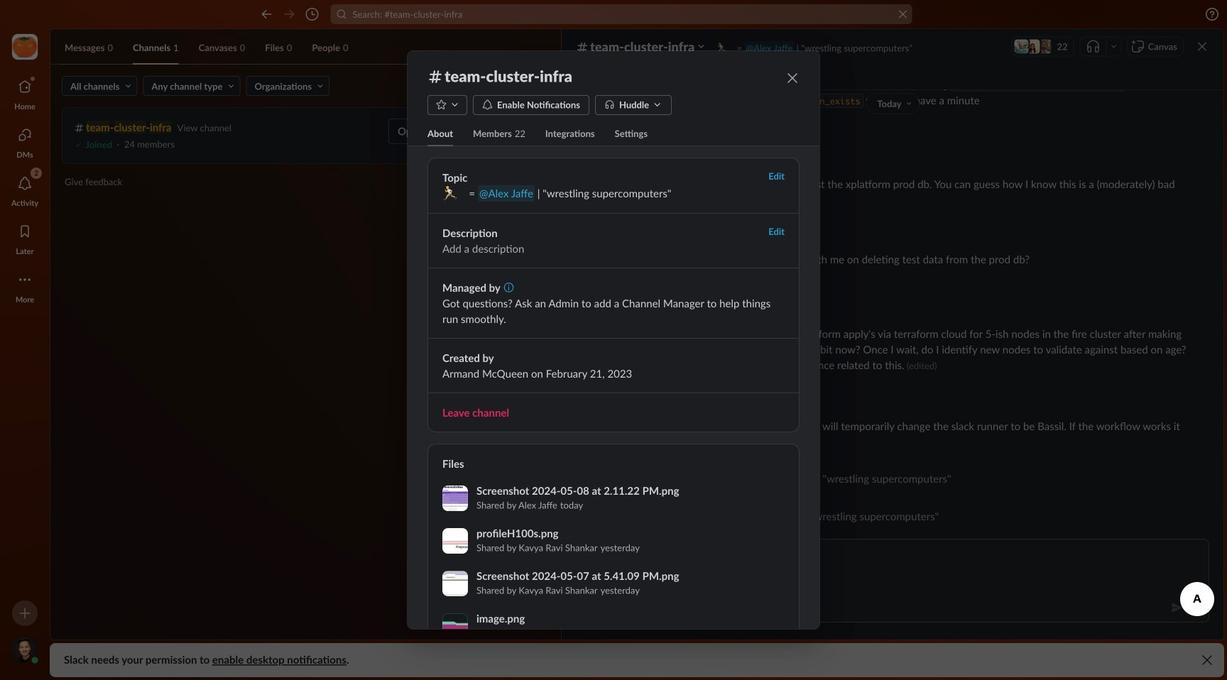 Task type: vqa. For each thing, say whether or not it's contained in the screenshot.
bell o ICON to the bottom
yes



Task type: locate. For each thing, give the bounding box(es) containing it.
:skull: image
[[613, 213, 624, 224]]

add reaction... image
[[646, 112, 660, 126]]

start huddle in team-cluster-infra image
[[1087, 39, 1101, 54]]

image.png group
[[428, 605, 799, 648]]

headphones image
[[604, 97, 615, 112]]

add reaction... image
[[646, 212, 660, 226]]

check small image
[[74, 138, 83, 152]]

team-cluster-infra (channel) list
[[562, 0, 1224, 545]]

image image
[[1015, 39, 1029, 54], [1026, 39, 1040, 54], [1037, 39, 1052, 54], [607, 134, 624, 151], [627, 134, 644, 151], [607, 376, 624, 394]]

0 horizontal spatial close image
[[786, 71, 800, 85]]

image.png image
[[443, 614, 468, 639]]

active image
[[28, 654, 42, 668]]

screenshot 2024-05-07 at 5.41.09 pm.png image
[[443, 571, 468, 597]]

reactions group
[[607, 111, 1210, 131], [607, 210, 1210, 230]]

history navigation toolbar
[[0, 0, 1227, 28]]

:runner: image
[[716, 42, 728, 54]]

1 horizontal spatial close image
[[1195, 39, 1210, 54]]

chevron medium down image
[[450, 97, 460, 112]]

tab list
[[408, 121, 820, 146]]

star o image
[[436, 98, 447, 111]]

1 vertical spatial close image
[[786, 71, 800, 85]]

composer group
[[576, 539, 1210, 623]]

channel team-cluster-infra dialog
[[562, 0, 1227, 640]]

screenshot 2024-05-08 at 2.11.22 pm.png image
[[443, 486, 468, 511]]

5 shared files list
[[428, 477, 799, 680]]

close image
[[1195, 39, 1210, 54], [786, 71, 800, 85]]

alert
[[50, 644, 1225, 678]]

1 vertical spatial reactions group
[[607, 210, 1210, 230]]

filter by toolbar
[[62, 76, 462, 96]]

more actions element
[[720, 614, 791, 639]]

share image.png image
[[749, 620, 761, 633]]

control strip toolbar
[[0, 601, 50, 680]]

profileh100s.png image
[[443, 528, 468, 554]]

0 vertical spatial close image
[[1195, 39, 1210, 54]]

view theo spears's profile image
[[576, 163, 602, 189]]

0 vertical spatial reactions group
[[607, 111, 1210, 131]]

group
[[428, 158, 800, 432]]

more actions image
[[771, 620, 784, 633]]

view rick liu's profile image
[[576, 496, 602, 521]]

back in history image
[[260, 7, 274, 21]]



Task type: describe. For each thing, give the bounding box(es) containing it.
bell o image
[[482, 97, 493, 112]]

composer actions toolbar
[[577, 594, 1209, 622]]

:runner: image
[[443, 185, 458, 201]]

persimmon tab panel
[[0, 0, 1227, 680]]

more options image
[[1109, 41, 1120, 52]]

tab list inside details for channel #team-cluster-infra 'dialog'
[[408, 121, 820, 146]]

Message to team-cluster-infra text field
[[577, 567, 1209, 594]]

bell o image
[[18, 176, 32, 190]]

search tab panel
[[0, 0, 1227, 680]]

2 reactions group from the top
[[607, 210, 1210, 230]]

alert inside 'search' 'tab panel'
[[50, 644, 1225, 678]]

primary view actions toolbar
[[562, 29, 1224, 64]]

persimmon tab list
[[6, 68, 43, 310]]

close image for primary view actions toolbar
[[1195, 39, 1210, 54]]

details for channel #team-cluster-infra dialog
[[408, 51, 855, 680]]

chevron medium down image
[[652, 97, 663, 112]]

about tab panel
[[408, 146, 855, 680]]

help image
[[1205, 7, 1220, 21]]

persimmon image
[[12, 34, 38, 60]]

1 reactions group from the top
[[607, 111, 1210, 131]]

view alex jaffe's profile image
[[576, 313, 602, 339]]

view kavya ravi shankar's profile image
[[576, 276, 602, 302]]

:+1: image
[[613, 114, 624, 125]]

search type tab list
[[59, 31, 510, 65]]

show history image
[[305, 7, 319, 21]]

forward in history image
[[282, 7, 297, 21]]

dismiss image
[[1200, 654, 1215, 668]]

clear search image
[[898, 9, 909, 20]]

channels list
[[62, 76, 550, 188]]

download image.png image
[[726, 620, 739, 633]]

close image for details for channel #team-cluster-infra 'dialog'
[[786, 71, 800, 85]]



